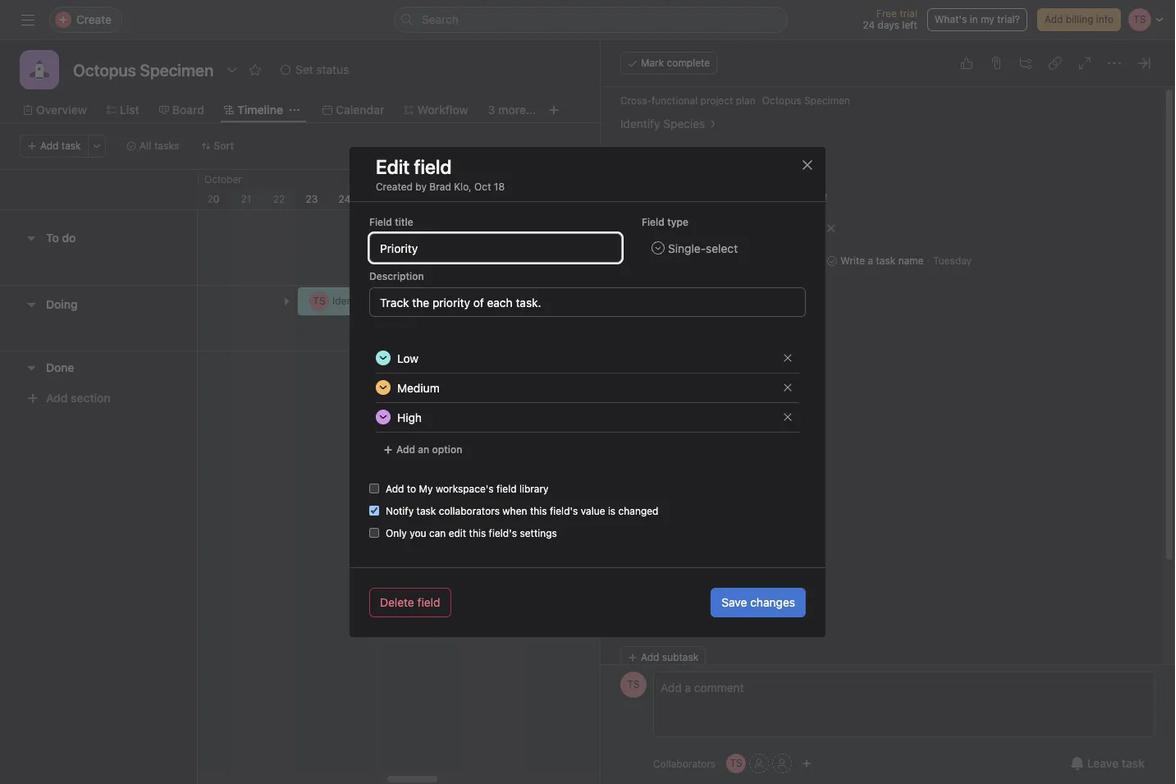 Task type: vqa. For each thing, say whether or not it's contained in the screenshot.
'Team' dropdown button on the top
no



Task type: locate. For each thing, give the bounding box(es) containing it.
identify inside "link"
[[621, 117, 661, 131]]

write
[[841, 255, 866, 267], [572, 262, 597, 274]]

species down cross-functional project plan link
[[664, 117, 706, 131]]

0 vertical spatial identify
[[621, 117, 661, 131]]

hide
[[621, 288, 642, 300]]

30
[[536, 193, 548, 205]]

collapse task list for the section done image
[[25, 361, 38, 374]]

add section button
[[20, 383, 117, 413]]

add task button
[[20, 135, 88, 158]]

1 vertical spatial type an option name field
[[391, 374, 777, 402]]

date
[[642, 223, 663, 235]]

field's
[[550, 505, 578, 517], [489, 527, 517, 540]]

1 field from the left
[[370, 216, 392, 228]]

remove option image
[[783, 353, 793, 363], [783, 383, 793, 393]]

assignee
[[621, 190, 663, 202]]

Add to My workspace's field library checkbox
[[370, 484, 379, 494]]

2 remove option image from the top
[[783, 383, 793, 393]]

add left billing
[[1045, 13, 1064, 25]]

species left 3
[[370, 295, 407, 307]]

add down overview link
[[40, 140, 59, 152]]

field title
[[370, 216, 414, 228]]

task
[[61, 140, 81, 152], [877, 255, 896, 267], [417, 505, 436, 517], [1122, 756, 1146, 770]]

add inside button
[[46, 391, 68, 405]]

1 horizontal spatial identify
[[621, 117, 661, 131]]

1 vertical spatial remove option image
[[783, 383, 793, 393]]

field inside "button"
[[418, 595, 441, 609]]

ts
[[510, 229, 523, 241], [313, 295, 326, 307], [628, 678, 640, 691], [730, 757, 743, 769]]

delete
[[380, 595, 415, 609]]

add to my workspace's field library
[[386, 483, 549, 495]]

field for delete
[[418, 595, 441, 609]]

0 vertical spatial remove option image
[[783, 353, 793, 363]]

overview link
[[23, 101, 87, 119]]

0 horizontal spatial this
[[469, 527, 486, 540]]

1 horizontal spatial this
[[530, 505, 547, 517]]

board link
[[159, 101, 204, 119]]

23
[[306, 193, 318, 205]]

specimen
[[805, 94, 851, 107]]

1 vertical spatial ts button
[[727, 754, 747, 774]]

ts right collaborators
[[730, 757, 743, 769]]

list
[[120, 103, 139, 117]]

add left to
[[386, 483, 404, 495]]

write a task name
[[841, 255, 924, 267]]

field up "brad"
[[414, 155, 452, 178]]

species
[[664, 117, 706, 131], [370, 295, 407, 307]]

remove option image for second type an option name field from the bottom of the page
[[783, 383, 793, 393]]

task right the "a"
[[877, 255, 896, 267]]

field inside edit field created by brad klo, oct 18
[[414, 155, 452, 178]]

0 horizontal spatial field's
[[489, 527, 517, 540]]

add an option
[[397, 443, 463, 456]]

24 inside "free trial 24 days left"
[[863, 19, 876, 31]]

ts button right collaborators
[[727, 754, 747, 774]]

1
[[605, 193, 610, 205]]

0 vertical spatial species
[[664, 117, 706, 131]]

field's down when
[[489, 527, 517, 540]]

rocket image
[[30, 60, 49, 80]]

write left the "a"
[[841, 255, 866, 267]]

identify species down functional
[[621, 117, 706, 131]]

2 field from the left
[[642, 216, 665, 228]]

field down 25
[[370, 216, 392, 228]]

0 vertical spatial field's
[[550, 505, 578, 517]]

0 horizontal spatial field
[[370, 216, 392, 228]]

1 horizontal spatial field
[[642, 216, 665, 228]]

this for when
[[530, 505, 547, 517]]

created
[[376, 181, 413, 193]]

hide inherited fields button
[[621, 286, 714, 302]]

workflow
[[418, 103, 469, 117]]

20
[[207, 193, 220, 205]]

task inside button
[[1122, 756, 1146, 770]]

dialog
[[601, 40, 1176, 784]]

days
[[878, 19, 900, 31]]

0 horizontal spatial write
[[572, 262, 597, 274]]

ts right show subtasks for task identify species image
[[313, 295, 326, 307]]

calendar
[[336, 103, 385, 117]]

mark
[[641, 57, 664, 69]]

0 vertical spatial 24
[[863, 19, 876, 31]]

doing
[[46, 297, 78, 311]]

an
[[418, 443, 430, 456]]

task down my
[[417, 505, 436, 517]]

0 horizontal spatial 24
[[339, 193, 351, 205]]

add for add section
[[46, 391, 68, 405]]

select
[[706, 241, 738, 255]]

this
[[530, 505, 547, 517], [469, 527, 486, 540]]

write inside identify species 'main content'
[[841, 255, 866, 267]]

identify
[[621, 117, 661, 131], [333, 295, 368, 307]]

mark complete
[[641, 57, 710, 69]]

field for field title
[[370, 216, 392, 228]]

workspace's
[[436, 483, 494, 495]]

this for edit
[[469, 527, 486, 540]]

identify species down description
[[333, 295, 407, 307]]

board
[[172, 103, 204, 117]]

2 vertical spatial field
[[418, 595, 441, 609]]

poll
[[530, 223, 547, 236]]

field right delete
[[418, 595, 441, 609]]

0 vertical spatial identify species
[[621, 117, 706, 131]]

2 vertical spatial type an option name field
[[391, 403, 777, 431]]

ts button down add subtask button
[[621, 672, 647, 698]]

0 vertical spatial field
[[414, 155, 452, 178]]

0 horizontal spatial ts button
[[621, 672, 647, 698]]

1 vertical spatial field
[[497, 483, 517, 495]]

1 horizontal spatial species
[[664, 117, 706, 131]]

save
[[722, 595, 748, 609]]

this right edit
[[469, 527, 486, 540]]

to do
[[46, 231, 76, 245]]

1 vertical spatial species
[[370, 295, 407, 307]]

cross-functional project plan link
[[621, 94, 756, 107]]

search list box
[[394, 7, 788, 33]]

my
[[981, 13, 995, 25]]

0 horizontal spatial identify species
[[333, 295, 407, 307]]

1 horizontal spatial field's
[[550, 505, 578, 517]]

option
[[432, 443, 463, 456]]

dependencies
[[621, 255, 687, 268]]

octopus
[[763, 94, 802, 107]]

1 vertical spatial field's
[[489, 527, 517, 540]]

poll total #
[[530, 223, 570, 247]]

identify left 3
[[333, 295, 368, 307]]

hide inherited fields
[[621, 288, 714, 300]]

field
[[414, 155, 452, 178], [497, 483, 517, 495], [418, 595, 441, 609]]

single-select
[[668, 241, 738, 255]]

search button
[[394, 7, 788, 33]]

identify species
[[621, 117, 706, 131], [333, 295, 407, 307]]

1 vertical spatial this
[[469, 527, 486, 540]]

task inside button
[[61, 140, 81, 152]]

identify down cross-
[[621, 117, 661, 131]]

cross-functional project plan octopus specimen
[[621, 94, 851, 107]]

full screen image
[[1079, 57, 1092, 70]]

0 vertical spatial type an option name field
[[391, 344, 777, 372]]

3 type an option name field from the top
[[391, 403, 777, 431]]

to
[[407, 483, 417, 495]]

add for add an option
[[397, 443, 416, 456]]

remove option image
[[783, 412, 793, 422]]

show subtasks for task identify species image
[[282, 296, 292, 306]]

mark complete button
[[621, 52, 718, 75]]

add task
[[40, 140, 81, 152]]

settings
[[520, 527, 557, 540]]

add left an
[[397, 443, 416, 456]]

oct
[[475, 181, 491, 193]]

search
[[422, 12, 459, 26]]

1 horizontal spatial identify species
[[621, 117, 706, 131]]

by
[[416, 181, 427, 193]]

field's left value
[[550, 505, 578, 517]]

task down overview
[[61, 140, 81, 152]]

total
[[549, 223, 570, 236]]

ts left #
[[510, 229, 523, 241]]

1 horizontal spatial write
[[841, 255, 866, 267]]

0 likes. click to like this task image
[[961, 57, 974, 70]]

close image
[[801, 158, 815, 172]]

Type an option name field
[[391, 344, 777, 372], [391, 374, 777, 402], [391, 403, 777, 431]]

overview
[[36, 103, 87, 117]]

1 horizontal spatial 24
[[863, 19, 876, 31]]

calendar link
[[323, 101, 385, 119]]

what's in my trial? button
[[928, 8, 1028, 31]]

leave
[[1088, 756, 1119, 770]]

field right due
[[642, 216, 665, 228]]

edit
[[449, 527, 467, 540]]

write left up
[[572, 262, 597, 274]]

add
[[1045, 13, 1064, 25], [40, 140, 59, 152], [46, 391, 68, 405], [397, 443, 416, 456], [386, 483, 404, 495], [641, 651, 660, 664]]

write for write a task name
[[841, 255, 866, 267]]

0 vertical spatial this
[[530, 505, 547, 517]]

tuesday
[[934, 255, 972, 267]]

collapse task list for the section doing image
[[25, 298, 38, 311]]

description
[[370, 270, 424, 282]]

1 remove option image from the top
[[783, 353, 793, 363]]

0 horizontal spatial identify
[[333, 295, 368, 307]]

22
[[273, 193, 285, 205]]

title
[[395, 216, 414, 228]]

add down done button
[[46, 391, 68, 405]]

task right leave
[[1122, 756, 1146, 770]]

1 vertical spatial 24
[[339, 193, 351, 205]]

field's for value
[[550, 505, 578, 517]]

1 type an option name field from the top
[[391, 344, 777, 372]]

1 vertical spatial identify species
[[333, 295, 407, 307]]

add left subtask
[[641, 651, 660, 664]]

None text field
[[69, 55, 218, 85], [370, 287, 806, 317], [69, 55, 218, 85], [370, 287, 806, 317]]

24 left 25
[[339, 193, 351, 205]]

24 left days
[[863, 19, 876, 31]]

collaborators
[[654, 758, 716, 770]]

add inside identify species 'main content'
[[641, 651, 660, 664]]

field up when
[[497, 483, 517, 495]]

section
[[71, 391, 111, 405]]

this up settings
[[530, 505, 547, 517]]



Task type: describe. For each thing, give the bounding box(es) containing it.
can
[[429, 527, 446, 540]]

what's
[[935, 13, 968, 25]]

to do button
[[46, 223, 76, 253]]

field type
[[642, 216, 689, 228]]

add billing info button
[[1038, 8, 1122, 31]]

1 vertical spatial identify
[[333, 295, 368, 307]]

28
[[470, 193, 482, 205]]

plan
[[736, 94, 756, 107]]

Priority, Stage, Status… text field
[[370, 233, 622, 263]]

collapse task list for the section to do image
[[25, 232, 38, 245]]

add or remove collaborators image
[[802, 759, 812, 769]]

write for write up report
[[572, 262, 597, 274]]

done button
[[46, 353, 74, 382]]

add for add subtask
[[641, 651, 660, 664]]

0 vertical spatial ts button
[[621, 672, 647, 698]]

task for leave task
[[1122, 756, 1146, 770]]

my
[[419, 483, 433, 495]]

write up report
[[572, 262, 643, 274]]

dialog containing identify species
[[601, 40, 1176, 784]]

status
[[637, 420, 667, 432]]

report
[[614, 262, 643, 274]]

ts down add subtask button
[[628, 678, 640, 691]]

add for add task
[[40, 140, 59, 152]]

fields
[[689, 288, 714, 300]]

complete
[[667, 57, 710, 69]]

notify task collaborators when this field's value is changed
[[386, 505, 659, 517]]

klo,
[[454, 181, 472, 193]]

18
[[494, 181, 505, 193]]

library
[[520, 483, 549, 495]]

notify
[[386, 505, 414, 517]]

doing button
[[46, 290, 78, 319]]

left
[[903, 19, 918, 31]]

you
[[410, 527, 427, 540]]

up
[[600, 262, 611, 274]]

type
[[668, 216, 689, 228]]

add subtask image
[[1020, 57, 1033, 70]]

close details image
[[1138, 57, 1151, 70]]

2 type an option name field from the top
[[391, 374, 777, 402]]

collaborators
[[439, 505, 500, 517]]

1 horizontal spatial ts button
[[727, 754, 747, 774]]

do
[[62, 231, 76, 245]]

add to starred image
[[249, 63, 262, 76]]

in
[[970, 13, 979, 25]]

edit field created by brad klo, oct 18
[[376, 155, 505, 193]]

edit
[[376, 155, 410, 178]]

list link
[[107, 101, 139, 119]]

save changes
[[722, 595, 796, 609]]

free
[[877, 7, 898, 20]]

changed
[[619, 505, 659, 517]]

Notify task collaborators when this field's value is changed checkbox
[[370, 506, 379, 516]]

add billing info
[[1045, 13, 1114, 25]]

field's for settings
[[489, 527, 517, 540]]

functional
[[652, 94, 698, 107]]

timeline link
[[224, 101, 283, 119]]

to
[[46, 231, 59, 245]]

free trial 24 days left
[[863, 7, 918, 31]]

task for notify task collaborators when this field's value is changed
[[417, 505, 436, 517]]

26
[[404, 193, 417, 205]]

save changes button
[[711, 588, 806, 618]]

add subtask
[[641, 651, 699, 664]]

identify species main content
[[601, 87, 1164, 784]]

add for add billing info
[[1045, 13, 1064, 25]]

copy task link image
[[1049, 57, 1063, 70]]

workflow link
[[404, 101, 469, 119]]

only you can edit this field's settings
[[386, 527, 557, 540]]

task inside identify species 'main content'
[[877, 255, 896, 267]]

changes
[[751, 595, 796, 609]]

is
[[608, 505, 616, 517]]

#
[[530, 235, 536, 247]]

0 horizontal spatial species
[[370, 295, 407, 307]]

project
[[701, 94, 734, 107]]

trial
[[900, 7, 918, 20]]

field for edit
[[414, 155, 452, 178]]

done
[[46, 360, 74, 374]]

task for add task
[[61, 140, 81, 152]]

remove option image for 1st type an option name field from the top of the page
[[783, 353, 793, 363]]

name
[[899, 255, 924, 267]]

Task Name text field
[[609, 136, 1144, 174]]

single-
[[668, 241, 706, 255]]

Only you can edit this field's settings checkbox
[[370, 528, 379, 538]]

field for field type
[[642, 216, 665, 228]]

add for add to my workspace's field library
[[386, 483, 404, 495]]

due
[[621, 223, 639, 235]]

cross-
[[621, 94, 652, 107]]

timeline
[[237, 103, 283, 117]]

info
[[1097, 13, 1114, 25]]

leftcount image
[[420, 296, 430, 306]]

only
[[386, 527, 407, 540]]

31
[[569, 193, 580, 205]]

clear due date image
[[827, 223, 837, 233]]

delete field button
[[370, 588, 451, 618]]

delete field
[[380, 595, 441, 609]]

add subtask button
[[621, 646, 706, 669]]

octopus specimen link
[[763, 94, 851, 107]]

due date
[[621, 223, 663, 235]]

species inside "link"
[[664, 117, 706, 131]]

27
[[438, 193, 449, 205]]

leave task
[[1088, 756, 1146, 770]]

identify species inside identify species 'main content'
[[621, 117, 706, 131]]

add an option button
[[376, 439, 470, 461]]

add section
[[46, 391, 111, 405]]



